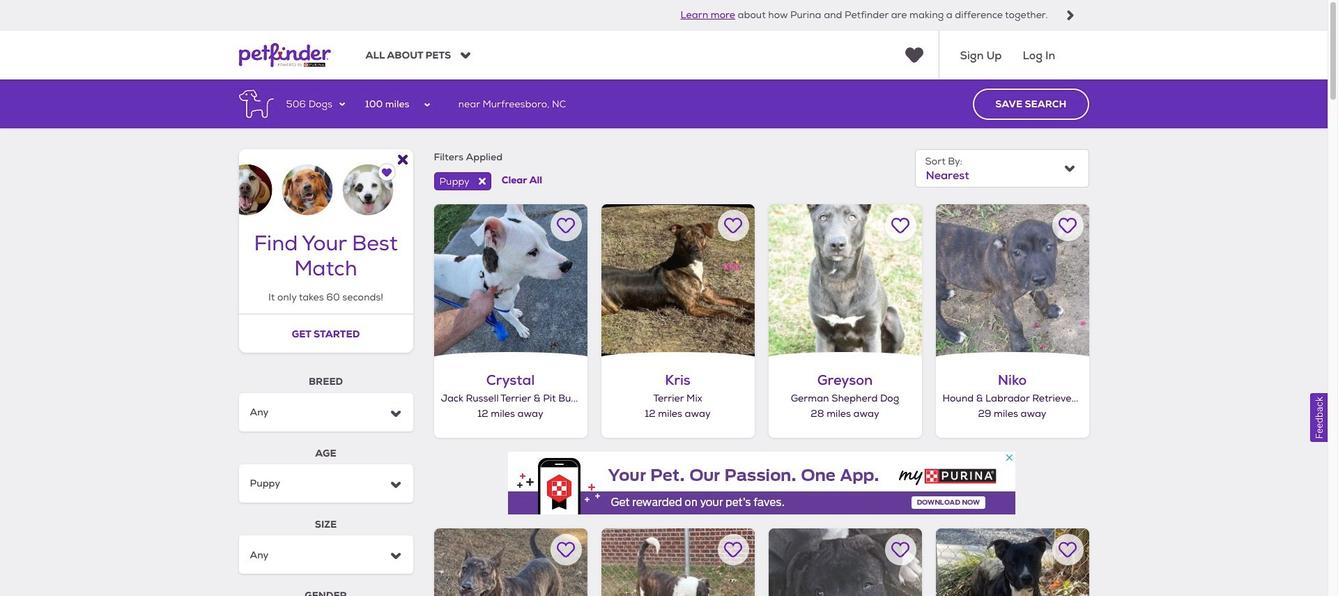 Task type: locate. For each thing, give the bounding box(es) containing it.
potential dog matches image
[[239, 149, 413, 216]]

niko, adoptable dog, puppy male hound & labrador retriever mix, 29 miles away. image
[[936, 204, 1089, 357]]

kris, adoptable dog, puppy female terrier mix, 12 miles away. image
[[601, 204, 755, 357]]

dash, adoptable dog, puppy male hound & labrador retriever mix, 29 miles away. image
[[936, 528, 1089, 596]]

main content
[[0, 80, 1328, 596]]

king, adoptable dog, puppy male hound & labrador retriever mix, 29 miles away. image
[[434, 528, 587, 596]]

petfinder home image
[[239, 31, 331, 80]]



Task type: describe. For each thing, give the bounding box(es) containing it.
zeus, adoptable dog, puppy male hound & labrador retriever mix, 29 miles away. image
[[769, 528, 922, 596]]

crystal, adoptable dog, puppy female jack russell terrier & pit bull terrier mix, 12 miles away. image
[[434, 204, 587, 357]]

advertisement element
[[508, 451, 1015, 514]]

greyson, adoptable dog, puppy male german shepherd dog, 28 miles away. image
[[769, 204, 922, 357]]

patch, adoptable dog, puppy male hound & labrador retriever mix, 29 miles away. image
[[601, 528, 755, 596]]



Task type: vqa. For each thing, say whether or not it's contained in the screenshot.
the Mindi , adoptable Dog, Young Female Whippet Mix, 3 miles away. image on the bottom
no



